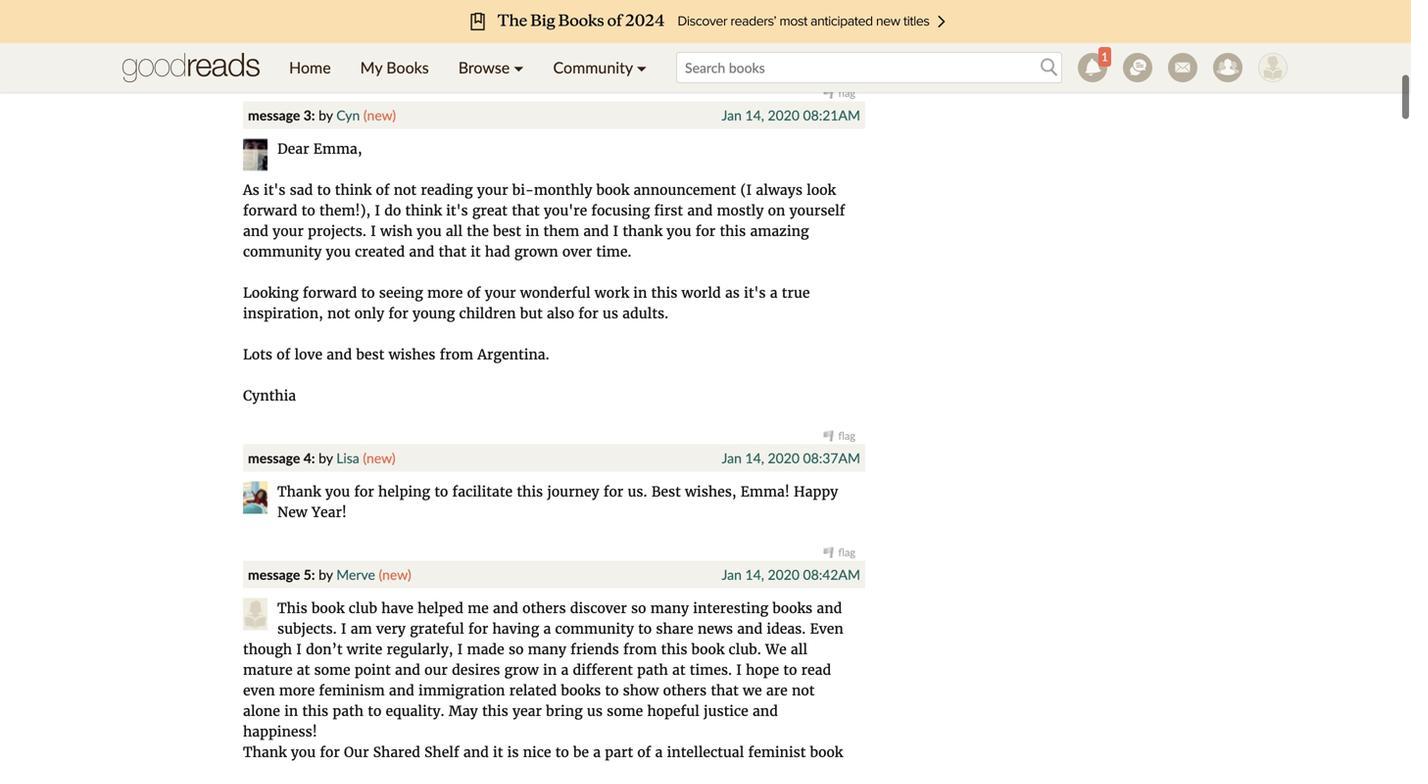 Task type: describe. For each thing, give the bounding box(es) containing it.
equality.
[[386, 703, 445, 721]]

thank inside this book club have helped me and others discover so many interesting books and subjects. i am very grateful for having a community to share news and ideas. even though i don't write regularly, i made so many friends from this book club. we all mature at some point and our desires grow in a different path at times. i hope to read even more feminism and immigration related books to show others that we are not alone in this path to equality. may this year bring us some hopeful justice and happiness! thank you for our shared shelf and it is nice to be a part of a intellectual feminist book
[[243, 744, 287, 762]]

club
[[349, 600, 377, 618]]

not inside as it's sad to think of not reading your bi-monthly book announcement (i always look forward to them!), i do think it's great that you're focusing first and mostly on yourself and your projects. i wish you all the best in them and i thank you for this amazing community you created and that it had grown over time.
[[394, 181, 417, 199]]

it's inside looking forward to seeing more of your wonderful work in this world as it's a true inspiration, not only for young children but also for us adults.
[[744, 284, 766, 302]]

i left made
[[457, 641, 463, 659]]

hope
[[746, 662, 779, 679]]

as
[[243, 181, 260, 199]]

emma!
[[741, 483, 790, 501]]

emma,
[[313, 140, 362, 158]]

merve link
[[336, 567, 375, 583]]

bob builder image
[[1259, 53, 1288, 82]]

all inside "very proud to be part of this journey and movement with so much people (and not only women) all around the world."
[[372, 44, 389, 62]]

book right feminist at the right bottom of page
[[810, 744, 843, 762]]

them
[[544, 223, 579, 240]]

ideas.
[[767, 621, 806, 638]]

very
[[376, 621, 406, 638]]

argentina.
[[478, 346, 550, 364]]

related
[[509, 682, 557, 700]]

1 vertical spatial it's
[[446, 202, 468, 220]]

wishes,
[[685, 483, 737, 501]]

for right also
[[579, 305, 599, 323]]

different
[[573, 662, 633, 679]]

nice
[[523, 744, 551, 762]]

08:37am
[[803, 450, 861, 467]]

may
[[449, 703, 478, 721]]

shared
[[373, 744, 420, 762]]

as
[[725, 284, 740, 302]]

this inside the "thank you for helping to facilitate this journey for us. best wishes, emma! happy new year!"
[[517, 483, 543, 501]]

and inside "very proud to be part of this journey and movement with so much people (and not only women) all around the world."
[[532, 24, 557, 41]]

of inside this book club have helped me and others discover so many interesting books and subjects. i am very grateful for having a community to share news and ideas. even though i don't write regularly, i made so many friends from this book club. we all mature at some point and our desires grow in a different path at times. i hope to read even more feminism and immigration related books to show others that we are not alone in this path to equality. may this year bring us some hopeful justice and happiness! thank you for our shared shelf and it is nice to be a part of a intellectual feminist book
[[638, 744, 651, 762]]

share
[[656, 621, 694, 638]]

merve
[[336, 567, 375, 583]]

me
[[468, 600, 489, 618]]

true
[[782, 284, 810, 302]]

show
[[623, 682, 659, 700]]

0 vertical spatial it's
[[264, 181, 286, 199]]

wish
[[380, 223, 413, 240]]

0 vertical spatial that
[[512, 202, 540, 220]]

▾ for browse ▾
[[514, 58, 524, 77]]

part inside "very proud to be part of this journey and movement with so much people (and not only women) all around the world."
[[395, 24, 423, 41]]

4:
[[304, 450, 315, 467]]

0 horizontal spatial some
[[314, 662, 351, 679]]

to inside looking forward to seeing more of your wonderful work in this world as it's a true inspiration, not only for young children but also for us adults.
[[361, 284, 375, 302]]

▾ for community ▾
[[637, 58, 647, 77]]

friends
[[571, 641, 619, 659]]

and up equality.
[[389, 682, 415, 700]]

grateful
[[410, 621, 464, 638]]

14, for looking forward to seeing more of your wonderful work in this world as it's a true inspiration, not only for young children but also for us adults.
[[745, 107, 765, 124]]

it inside this book club have helped me and others discover so many interesting books and subjects. i am very grateful for having a community to share news and ideas. even though i don't write regularly, i made so many friends from this book club. we all mature at some point and our desires grow in a different path at times. i hope to read even more feminism and immigration related books to show others that we are not alone in this path to equality. may this year bring us some hopeful justice and happiness! thank you for our shared shelf and it is nice to be a part of a intellectual feminist book
[[493, 744, 503, 762]]

best inside as it's sad to think of not reading your bi-monthly book announcement (i always look forward to them!), i do think it's great that you're focusing first and mostly on yourself and your projects. i wish you all the best in them and i thank you for this amazing community you created and that it had grown over time.
[[493, 223, 522, 240]]

a right the nice on the left bottom of the page
[[593, 744, 601, 762]]

in inside as it's sad to think of not reading your bi-monthly book announcement (i always look forward to them!), i do think it's great that you're focusing first and mostly on yourself and your projects. i wish you all the best in them and i thank you for this amazing community you created and that it had grown over time.
[[526, 223, 539, 240]]

dear emma,
[[277, 140, 362, 158]]

amazing
[[750, 223, 809, 240]]

more inside looking forward to seeing more of your wonderful work in this world as it's a true inspiration, not only for young children but also for us adults.
[[427, 284, 463, 302]]

Search books text field
[[676, 52, 1063, 83]]

my books
[[360, 58, 429, 77]]

a right "having"
[[544, 621, 551, 638]]

forward inside as it's sad to think of not reading your bi-monthly book announcement (i always look forward to them!), i do think it's great that you're focusing first and mostly on yourself and your projects. i wish you all the best in them and i thank you for this amazing community you created and that it had grown over time.
[[243, 202, 297, 220]]

0 horizontal spatial books
[[561, 682, 601, 700]]

don't
[[306, 641, 343, 659]]

subjects.
[[277, 621, 337, 638]]

flag for thank you for helping to facilitate this journey for us. best wishes, emma! happy new year!
[[838, 546, 856, 559]]

regularly,
[[387, 641, 453, 659]]

i left 'am'
[[341, 621, 347, 638]]

our
[[344, 744, 369, 762]]

times.
[[690, 662, 732, 679]]

i left the 'do'
[[375, 202, 380, 220]]

2 vertical spatial so
[[509, 641, 524, 659]]

immigration
[[419, 682, 505, 700]]

08:21am
[[803, 107, 861, 124]]

flag link for thank you for helping to facilitate this journey for us. best wishes, emma! happy new year!
[[824, 546, 856, 559]]

by for you
[[319, 450, 333, 467]]

cyn link
[[336, 107, 360, 124]]

with
[[639, 24, 670, 41]]

you're
[[544, 202, 587, 220]]

0 vertical spatial others
[[523, 600, 566, 618]]

time.
[[596, 243, 632, 261]]

to right the sad
[[317, 181, 331, 199]]

and down wish
[[409, 243, 435, 261]]

be inside "very proud to be part of this journey and movement with so much people (and not only women) all around the world."
[[375, 24, 391, 41]]

cynthia
[[243, 387, 296, 405]]

much
[[693, 24, 732, 41]]

am
[[351, 621, 372, 638]]

children
[[459, 305, 516, 323]]

and down announcement
[[687, 202, 713, 220]]

people
[[736, 24, 781, 41]]

grown
[[515, 243, 558, 261]]

jan 14, 2020 08:42am
[[722, 567, 861, 583]]

2 vertical spatial (new)
[[379, 567, 411, 583]]

yourself
[[790, 202, 845, 220]]

community inside as it's sad to think of not reading your bi-monthly book announcement (i always look forward to them!), i do think it's great that you're focusing first and mostly on yourself and your projects. i wish you all the best in them and i thank you for this amazing community you created and that it had grown over time.
[[243, 243, 322, 261]]

1 vertical spatial that
[[439, 243, 467, 261]]

mostly
[[717, 202, 764, 220]]

2 at from the left
[[673, 662, 686, 679]]

by for emma,
[[319, 107, 333, 124]]

5:
[[304, 567, 315, 583]]

and down as
[[243, 223, 269, 240]]

having
[[493, 621, 539, 638]]

lisa link
[[336, 450, 360, 467]]

notifications element
[[1078, 47, 1112, 82]]

you down projects. at the top of the page
[[326, 243, 351, 261]]

first
[[654, 202, 683, 220]]

us inside this book club have helped me and others discover so many interesting books and subjects. i am very grateful for having a community to share news and ideas. even though i don't write regularly, i made so many friends from this book club. we all mature at some point and our desires grow in a different path at times. i hope to read even more feminism and immigration related books to show others that we are not alone in this path to equality. may this year bring us some hopeful justice and happiness! thank you for our shared shelf and it is nice to be a part of a intellectual feminist book
[[587, 703, 603, 721]]

0 vertical spatial many
[[651, 600, 689, 618]]

the inside "very proud to be part of this journey and movement with so much people (and not only women) all around the world."
[[446, 44, 468, 62]]

0 horizontal spatial think
[[335, 181, 372, 199]]

facilitate
[[452, 483, 513, 501]]

2020 for looking forward to seeing more of your wonderful work in this world as it's a true inspiration, not only for young children but also for us adults.
[[768, 107, 800, 124]]

proud
[[312, 24, 353, 41]]

to up are
[[784, 662, 797, 679]]

to left share
[[638, 621, 652, 638]]

of left love
[[277, 346, 290, 364]]

2 jan from the top
[[722, 450, 742, 467]]

happiness!
[[243, 724, 317, 741]]

more inside this book club have helped me and others discover so many interesting books and subjects. i am very grateful for having a community to share news and ideas. even though i don't write regularly, i made so many friends from this book club. we all mature at some point and our desires grow in a different path at times. i hope to read even more feminism and immigration related books to show others that we are not alone in this path to equality. may this year bring us some hopeful justice and happiness! thank you for our shared shelf and it is nice to be a part of a intellectual feminist book
[[279, 682, 315, 700]]

message 3: by cyn (new)
[[248, 107, 396, 124]]

in up happiness!
[[284, 703, 298, 721]]

helping
[[378, 483, 430, 501]]

community ▾ button
[[539, 43, 662, 92]]

from inside this book club have helped me and others discover so many interesting books and subjects. i am very grateful for having a community to share news and ideas. even though i don't write regularly, i made so many friends from this book club. we all mature at some point and our desires grow in a different path at times. i hope to read even more feminism and immigration related books to show others that we are not alone in this path to equality. may this year bring us some hopeful justice and happiness! thank you for our shared shelf and it is nice to be a part of a intellectual feminist book
[[623, 641, 657, 659]]

i down club. at the right bottom
[[736, 662, 742, 679]]

club.
[[729, 641, 762, 659]]

for down me
[[468, 621, 488, 638]]

jan 14, 2020 08:37am
[[722, 450, 861, 467]]

forward inside looking forward to seeing more of your wonderful work in this world as it's a true inspiration, not only for young children but also for us adults.
[[303, 284, 357, 302]]

inspiration,
[[243, 305, 323, 323]]

that inside this book club have helped me and others discover so many interesting books and subjects. i am very grateful for having a community to share news and ideas. even though i don't write regularly, i made so many friends from this book club. we all mature at some point and our desires grow in a different path at times. i hope to read even more feminism and immigration related books to show others that we are not alone in this path to equality. may this year bring us some hopeful justice and happiness! thank you for our shared shelf and it is nice to be a part of a intellectual feminist book
[[711, 682, 739, 700]]

and up even
[[817, 600, 842, 618]]

also
[[547, 305, 575, 323]]

feminist
[[749, 744, 806, 762]]

seeing
[[379, 284, 423, 302]]

flag for dear emma,
[[838, 429, 856, 443]]

jan for this book club have helped me and others discover so many interesting books and subjects. i am very grateful for having a community to share news and ideas. even though i don't write regularly, i made so many friends from this book club. we all mature at some point and our desires grow in a different path at times. i hope to read even more feminism and immigration related books to show others that we are not alone in this path to equality. may this year bring us some hopeful justice and happiness! thank you for our shared shelf and it is nice to be a part of a intellectual feminist book
[[722, 567, 742, 583]]

lots of love and best wishes from argentina.
[[243, 346, 550, 364]]

and right shelf
[[464, 744, 489, 762]]

a down hopeful
[[655, 744, 663, 762]]

1 vertical spatial some
[[607, 703, 643, 721]]

1 vertical spatial best
[[356, 346, 385, 364]]

and up time.
[[584, 223, 609, 240]]

and up "having"
[[493, 600, 518, 618]]

even
[[243, 682, 275, 700]]

shelf
[[425, 744, 459, 762]]

lots
[[243, 346, 273, 364]]

message for dear emma,
[[248, 107, 300, 124]]

book up subjects.
[[312, 600, 345, 618]]

this inside "very proud to be part of this journey and movement with so much people (and not only women) all around the world."
[[445, 24, 471, 41]]

only inside "very proud to be part of this journey and movement with so much people (and not only women) all around the world."
[[277, 44, 307, 62]]

movement
[[561, 24, 634, 41]]

justice
[[704, 703, 749, 721]]

on
[[768, 202, 786, 220]]

all inside this book club have helped me and others discover so many interesting books and subjects. i am very grateful for having a community to share news and ideas. even though i don't write regularly, i made so many friends from this book club. we all mature at some point and our desires grow in a different path at times. i hope to read even more feminism and immigration related books to show others that we are not alone in this path to equality. may this year bring us some hopeful justice and happiness! thank you for our shared shelf and it is nice to be a part of a intellectual feminist book
[[791, 641, 808, 659]]

and up club. at the right bottom
[[737, 621, 763, 638]]

this inside as it's sad to think of not reading your bi-monthly book announcement (i always look forward to them!), i do think it's great that you're focusing first and mostly on yourself and your projects. i wish you all the best in them and i thank you for this amazing community you created and that it had grown over time.
[[720, 223, 746, 240]]

2 14, from the top
[[745, 450, 765, 467]]

to down the sad
[[302, 202, 315, 220]]

community inside this book club have helped me and others discover so many interesting books and subjects. i am very grateful for having a community to share news and ideas. even though i don't write regularly, i made so many friends from this book club. we all mature at some point and our desires grow in a different path at times. i hope to read even more feminism and immigration related books to show others that we are not alone in this path to equality. may this year bring us some hopeful justice and happiness! thank you for our shared shelf and it is nice to be a part of a intellectual feminist book
[[555, 621, 634, 638]]

(new) for you
[[363, 450, 396, 467]]

we
[[743, 682, 762, 700]]

to down different
[[605, 682, 619, 700]]

1 vertical spatial path
[[333, 703, 364, 721]]

news
[[698, 621, 733, 638]]

intellectual
[[667, 744, 744, 762]]

you right wish
[[417, 223, 442, 240]]

(i
[[741, 181, 752, 199]]

1 vertical spatial many
[[528, 641, 567, 659]]



Task type: locate. For each thing, give the bounding box(es) containing it.
of for part
[[427, 24, 441, 41]]

feminism
[[319, 682, 385, 700]]

journey left us.
[[547, 483, 600, 501]]

not right inspiration,
[[327, 305, 350, 323]]

others
[[523, 600, 566, 618], [663, 682, 707, 700]]

all left around
[[372, 44, 389, 62]]

1 vertical spatial from
[[623, 641, 657, 659]]

2 vertical spatial that
[[711, 682, 739, 700]]

1 horizontal spatial from
[[623, 641, 657, 659]]

interesting
[[693, 600, 769, 618]]

so
[[674, 24, 689, 41], [631, 600, 647, 618], [509, 641, 524, 659]]

2020
[[768, 107, 800, 124], [768, 450, 800, 467], [768, 567, 800, 583]]

around
[[393, 44, 442, 62]]

more
[[427, 284, 463, 302], [279, 682, 315, 700]]

in up grown
[[526, 223, 539, 240]]

the
[[446, 44, 468, 62], [467, 223, 489, 240]]

i up time.
[[613, 223, 619, 240]]

us right bring
[[587, 703, 603, 721]]

in inside looking forward to seeing more of your wonderful work in this world as it's a true inspiration, not only for young children but also for us adults.
[[634, 284, 647, 302]]

a left true
[[770, 284, 778, 302]]

them!),
[[319, 202, 371, 220]]

and
[[532, 24, 557, 41], [687, 202, 713, 220], [243, 223, 269, 240], [584, 223, 609, 240], [409, 243, 435, 261], [327, 346, 352, 364], [493, 600, 518, 618], [817, 600, 842, 618], [737, 621, 763, 638], [395, 662, 421, 679], [389, 682, 415, 700], [753, 703, 778, 721], [464, 744, 489, 762]]

0 horizontal spatial forward
[[243, 202, 297, 220]]

that
[[512, 202, 540, 220], [439, 243, 467, 261], [711, 682, 739, 700]]

1 vertical spatial forward
[[303, 284, 357, 302]]

it inside as it's sad to think of not reading your bi-monthly book announcement (i always look forward to them!), i do think it's great that you're focusing first and mostly on yourself and your projects. i wish you all the best in them and i thank you for this amazing community you created and that it had grown over time.
[[471, 243, 481, 261]]

0 horizontal spatial many
[[528, 641, 567, 659]]

journey for and
[[475, 24, 528, 41]]

3 message from the top
[[248, 567, 300, 583]]

0 horizontal spatial ▾
[[514, 58, 524, 77]]

2 2020 from the top
[[768, 450, 800, 467]]

not up the 'do'
[[394, 181, 417, 199]]

1 ▾ from the left
[[514, 58, 524, 77]]

so right discover
[[631, 600, 647, 618]]

by right the 5: at the left of the page
[[319, 567, 333, 583]]

this up happiness!
[[302, 703, 329, 721]]

3:
[[304, 107, 315, 124]]

0 vertical spatial your
[[477, 181, 508, 199]]

1 jan from the top
[[722, 107, 742, 124]]

14, up emma!
[[745, 450, 765, 467]]

from down share
[[623, 641, 657, 659]]

to inside the "thank you for helping to facilitate this journey for us. best wishes, emma! happy new year!"
[[435, 483, 448, 501]]

not down read
[[792, 682, 815, 700]]

of inside "very proud to be part of this journey and movement with so much people (and not only women) all around the world."
[[427, 24, 441, 41]]

thank
[[277, 483, 321, 501], [243, 744, 287, 762]]

2 flag link from the top
[[824, 429, 856, 443]]

0 vertical spatial message
[[248, 107, 300, 124]]

0 vertical spatial forward
[[243, 202, 297, 220]]

(new) right cyn link
[[364, 107, 396, 124]]

our
[[425, 662, 448, 679]]

1 vertical spatial us
[[587, 703, 603, 721]]

all inside as it's sad to think of not reading your bi-monthly book announcement (i always look forward to them!), i do think it's great that you're focusing first and mostly on yourself and your projects. i wish you all the best in them and i thank you for this amazing community you created and that it had grown over time.
[[446, 223, 463, 240]]

think
[[335, 181, 372, 199], [405, 202, 442, 220]]

1 horizontal spatial that
[[512, 202, 540, 220]]

cyn | 80 comments image
[[243, 139, 268, 171]]

only down very
[[277, 44, 307, 62]]

home link
[[274, 43, 346, 92]]

1 horizontal spatial more
[[427, 284, 463, 302]]

3 2020 from the top
[[768, 567, 800, 583]]

1 vertical spatial all
[[446, 223, 463, 240]]

0 vertical spatial from
[[440, 346, 474, 364]]

for down announcement
[[696, 223, 716, 240]]

book up times.
[[692, 641, 725, 659]]

0 vertical spatial all
[[372, 44, 389, 62]]

▾ inside popup button
[[637, 58, 647, 77]]

community
[[243, 243, 322, 261], [555, 621, 634, 638]]

best up had
[[493, 223, 522, 240]]

for left us.
[[604, 483, 624, 501]]

1 horizontal spatial part
[[605, 744, 633, 762]]

this inside looking forward to seeing more of your wonderful work in this world as it's a true inspiration, not only for young children but also for us adults.
[[651, 284, 678, 302]]

be right the nice on the left bottom of the page
[[573, 744, 589, 762]]

1 vertical spatial only
[[355, 305, 384, 323]]

very proud to be part of this journey and movement with so much people (and not only women) all around the world.
[[277, 24, 843, 62]]

to right proud
[[357, 24, 371, 41]]

0 horizontal spatial be
[[375, 24, 391, 41]]

2020 left 08:42am
[[768, 567, 800, 583]]

of for think
[[376, 181, 390, 199]]

0 horizontal spatial all
[[372, 44, 389, 62]]

merve yazicioglu | 51 comments image
[[243, 599, 268, 631]]

khaola (with_kl) image
[[243, 22, 268, 54]]

0 horizontal spatial community
[[243, 243, 322, 261]]

flag
[[838, 86, 856, 100], [838, 429, 856, 443], [838, 546, 856, 559]]

wishes
[[389, 346, 436, 364]]

i down subjects.
[[296, 641, 302, 659]]

0 horizontal spatial part
[[395, 24, 423, 41]]

0 vertical spatial books
[[773, 600, 813, 618]]

0 vertical spatial some
[[314, 662, 351, 679]]

14, for this book club have helped me and others discover so many interesting books and subjects. i am very grateful for having a community to share news and ideas. even though i don't write regularly, i made so many friends from this book club. we all mature at some point and our desires grow in a different path at times. i hope to read even more feminism and immigration related books to show others that we are not alone in this path to equality. may this year bring us some hopeful justice and happiness! thank you for our shared shelf and it is nice to be a part of a intellectual feminist book
[[745, 567, 765, 583]]

jan for looking forward to seeing more of your wonderful work in this world as it's a true inspiration, not only for young children but also for us adults.
[[722, 107, 742, 124]]

great
[[472, 202, 508, 220]]

jan 14, 2020 08:42am link
[[722, 567, 861, 583]]

this right facilitate
[[517, 483, 543, 501]]

2 horizontal spatial so
[[674, 24, 689, 41]]

others up "having"
[[523, 600, 566, 618]]

that left had
[[439, 243, 467, 261]]

book
[[597, 181, 630, 199], [312, 600, 345, 618], [692, 641, 725, 659], [810, 744, 843, 762]]

it
[[471, 243, 481, 261], [493, 744, 503, 762]]

0 vertical spatial path
[[637, 662, 668, 679]]

2 by from the top
[[319, 450, 333, 467]]

adults.
[[623, 305, 669, 323]]

2 vertical spatial it's
[[744, 284, 766, 302]]

path
[[637, 662, 668, 679], [333, 703, 364, 721]]

not inside looking forward to seeing more of your wonderful work in this world as it's a true inspiration, not only for young children but also for us adults.
[[327, 305, 350, 323]]

0 vertical spatial it
[[471, 243, 481, 261]]

your
[[477, 181, 508, 199], [273, 223, 304, 240], [485, 284, 516, 302]]

forward
[[243, 202, 297, 220], [303, 284, 357, 302]]

2 horizontal spatial that
[[711, 682, 739, 700]]

jan
[[722, 107, 742, 124], [722, 450, 742, 467], [722, 567, 742, 583]]

1 horizontal spatial all
[[446, 223, 463, 240]]

it's right 'as'
[[744, 284, 766, 302]]

very
[[277, 24, 308, 41]]

lisa (lizmari03) | 3 comments image
[[243, 482, 268, 514]]

this
[[445, 24, 471, 41], [720, 223, 746, 240], [651, 284, 678, 302], [517, 483, 543, 501], [661, 641, 688, 659], [302, 703, 329, 721], [482, 703, 509, 721]]

this up adults.
[[651, 284, 678, 302]]

by right 3:
[[319, 107, 333, 124]]

book up focusing
[[597, 181, 630, 199]]

0 vertical spatial so
[[674, 24, 689, 41]]

many up grow
[[528, 641, 567, 659]]

flag link up 08:42am
[[824, 546, 856, 559]]

1 flag link from the top
[[824, 86, 856, 100]]

forward up inspiration,
[[303, 284, 357, 302]]

0 vertical spatial the
[[446, 44, 468, 62]]

0 vertical spatial by
[[319, 107, 333, 124]]

friend requests image
[[1214, 53, 1243, 82]]

us.
[[628, 483, 648, 501]]

you down first
[[667, 223, 692, 240]]

i up created
[[371, 223, 376, 240]]

1 horizontal spatial think
[[405, 202, 442, 220]]

▾ down with
[[637, 58, 647, 77]]

is
[[507, 744, 519, 762]]

of
[[427, 24, 441, 41], [376, 181, 390, 199], [467, 284, 481, 302], [277, 346, 290, 364], [638, 744, 651, 762]]

flag link
[[824, 86, 856, 100], [824, 429, 856, 443], [824, 546, 856, 559]]

1 vertical spatial it
[[493, 744, 503, 762]]

projects.
[[308, 223, 367, 240]]

0 vertical spatial jan
[[722, 107, 742, 124]]

1 vertical spatial message
[[248, 450, 300, 467]]

only
[[277, 44, 307, 62], [355, 305, 384, 323]]

some down show
[[607, 703, 643, 721]]

1 vertical spatial more
[[279, 682, 315, 700]]

0 horizontal spatial that
[[439, 243, 467, 261]]

1 horizontal spatial it
[[493, 744, 503, 762]]

best
[[652, 483, 681, 501]]

2 vertical spatial flag link
[[824, 546, 856, 559]]

in up adults.
[[634, 284, 647, 302]]

(new)
[[364, 107, 396, 124], [363, 450, 396, 467], [379, 567, 411, 583]]

0 horizontal spatial it
[[471, 243, 481, 261]]

2020 up emma!
[[768, 450, 800, 467]]

work
[[595, 284, 629, 302]]

2 horizontal spatial it's
[[744, 284, 766, 302]]

3 14, from the top
[[745, 567, 765, 583]]

the down the great
[[467, 223, 489, 240]]

from right the wishes
[[440, 346, 474, 364]]

part up around
[[395, 24, 423, 41]]

1 horizontal spatial best
[[493, 223, 522, 240]]

1 message from the top
[[248, 107, 300, 124]]

2020 for this book club have helped me and others discover so many interesting books and subjects. i am very grateful for having a community to share news and ideas. even though i don't write regularly, i made so many friends from this book club. we all mature at some point and our desires grow in a different path at times. i hope to read even more feminism and immigration related books to show others that we are not alone in this path to equality. may this year bring us some hopeful justice and happiness! thank you for our shared shelf and it is nice to be a part of a intellectual feminist book
[[768, 567, 800, 583]]

1 vertical spatial (new)
[[363, 450, 396, 467]]

for inside as it's sad to think of not reading your bi-monthly book announcement (i always look forward to them!), i do think it's great that you're focusing first and mostly on yourself and your projects. i wish you all the best in them and i thank you for this amazing community you created and that it had grown over time.
[[696, 223, 716, 240]]

more up 'young'
[[427, 284, 463, 302]]

my group discussions image
[[1123, 53, 1153, 82]]

this down share
[[661, 641, 688, 659]]

1 at from the left
[[297, 662, 310, 679]]

for down lisa
[[354, 483, 374, 501]]

1 horizontal spatial so
[[631, 600, 647, 618]]

1 vertical spatial be
[[573, 744, 589, 762]]

message 5: by merve (new)
[[248, 567, 411, 583]]

your down the sad
[[273, 223, 304, 240]]

by
[[319, 107, 333, 124], [319, 450, 333, 467], [319, 567, 333, 583]]

part inside this book club have helped me and others discover so many interesting books and subjects. i am very grateful for having a community to share news and ideas. even though i don't write regularly, i made so many friends from this book club. we all mature at some point and our desires grow in a different path at times. i hope to read even more feminism and immigration related books to show others that we are not alone in this path to equality. may this year bring us some hopeful justice and happiness! thank you for our shared shelf and it is nice to be a part of a intellectual feminist book
[[605, 744, 633, 762]]

and right love
[[327, 346, 352, 364]]

1 vertical spatial so
[[631, 600, 647, 618]]

it's down reading
[[446, 202, 468, 220]]

2 vertical spatial jan
[[722, 567, 742, 583]]

all right we
[[791, 641, 808, 659]]

2 vertical spatial by
[[319, 567, 333, 583]]

discover
[[570, 600, 627, 618]]

1 horizontal spatial be
[[573, 744, 589, 762]]

1 14, from the top
[[745, 107, 765, 124]]

0 horizontal spatial it's
[[264, 181, 286, 199]]

2 vertical spatial your
[[485, 284, 516, 302]]

even
[[810, 621, 844, 638]]

jan up interesting
[[722, 567, 742, 583]]

for down seeing
[[389, 305, 409, 323]]

so down "having"
[[509, 641, 524, 659]]

1 flag from the top
[[838, 86, 856, 100]]

2 vertical spatial 14,
[[745, 567, 765, 583]]

0 vertical spatial journey
[[475, 24, 528, 41]]

bi-
[[512, 181, 534, 199]]

books up ideas.
[[773, 600, 813, 618]]

0 horizontal spatial path
[[333, 703, 364, 721]]

1 horizontal spatial ▾
[[637, 58, 647, 77]]

1 horizontal spatial journey
[[547, 483, 600, 501]]

3 by from the top
[[319, 567, 333, 583]]

you inside the "thank you for helping to facilitate this journey for us. best wishes, emma! happy new year!"
[[325, 483, 350, 501]]

1 horizontal spatial path
[[637, 662, 668, 679]]

flag up 08:42am
[[838, 546, 856, 559]]

▾ inside dropdown button
[[514, 58, 524, 77]]

1 vertical spatial community
[[555, 621, 634, 638]]

jan 14, 2020 08:37am link
[[722, 450, 861, 467]]

this right may
[[482, 703, 509, 721]]

to down feminism
[[368, 703, 382, 721]]

1 horizontal spatial others
[[663, 682, 707, 700]]

0 vertical spatial flag link
[[824, 86, 856, 100]]

a left different
[[561, 662, 569, 679]]

the inside as it's sad to think of not reading your bi-monthly book announcement (i always look forward to them!), i do think it's great that you're focusing first and mostly on yourself and your projects. i wish you all the best in them and i thank you for this amazing community you created and that it had grown over time.
[[467, 223, 489, 240]]

1 vertical spatial thank
[[243, 744, 287, 762]]

message for thank you for helping to facilitate this journey for us. best wishes, emma! happy new year!
[[248, 450, 300, 467]]

1 vertical spatial 14,
[[745, 450, 765, 467]]

1 vertical spatial 2020
[[768, 450, 800, 467]]

0 vertical spatial thank
[[277, 483, 321, 501]]

my books link
[[346, 43, 444, 92]]

0 horizontal spatial at
[[297, 662, 310, 679]]

menu containing home
[[274, 43, 662, 92]]

year!
[[312, 504, 347, 522]]

3 jan from the top
[[722, 567, 742, 583]]

new
[[277, 504, 308, 522]]

0 vertical spatial part
[[395, 24, 423, 41]]

for left the our at the bottom of page
[[320, 744, 340, 762]]

reading
[[421, 181, 473, 199]]

0 vertical spatial think
[[335, 181, 372, 199]]

0 vertical spatial more
[[427, 284, 463, 302]]

of up the 'do'
[[376, 181, 390, 199]]

flag link for dear emma,
[[824, 429, 856, 443]]

by right 4:
[[319, 450, 333, 467]]

you inside this book club have helped me and others discover so many interesting books and subjects. i am very grateful for having a community to share news and ideas. even though i don't write regularly, i made so many friends from this book club. we all mature at some point and our desires grow in a different path at times. i hope to read even more feminism and immigration related books to show others that we are not alone in this path to equality. may this year bring us some hopeful justice and happiness! thank you for our shared shelf and it is nice to be a part of a intellectual feminist book
[[291, 744, 316, 762]]

desires
[[452, 662, 500, 679]]

had
[[485, 243, 510, 261]]

2 flag from the top
[[838, 429, 856, 443]]

1 vertical spatial jan
[[722, 450, 742, 467]]

1 vertical spatial think
[[405, 202, 442, 220]]

year
[[513, 703, 542, 721]]

journey inside "very proud to be part of this journey and movement with so much people (and not only women) all around the world."
[[475, 24, 528, 41]]

thank inside the "thank you for helping to facilitate this journey for us. best wishes, emma! happy new year!"
[[277, 483, 321, 501]]

and left movement
[[532, 24, 557, 41]]

so right with
[[674, 24, 689, 41]]

1 vertical spatial your
[[273, 223, 304, 240]]

▾ right browse
[[514, 58, 524, 77]]

1 2020 from the top
[[768, 107, 800, 124]]

made
[[467, 641, 505, 659]]

3 flag from the top
[[838, 546, 856, 559]]

dear
[[277, 140, 309, 158]]

journey for for
[[547, 483, 600, 501]]

thank down happiness!
[[243, 744, 287, 762]]

of inside looking forward to seeing more of your wonderful work in this world as it's a true inspiration, not only for young children but also for us adults.
[[467, 284, 481, 302]]

part down show
[[605, 744, 633, 762]]

menu
[[274, 43, 662, 92]]

1 horizontal spatial it's
[[446, 202, 468, 220]]

journey inside the "thank you for helping to facilitate this journey for us. best wishes, emma! happy new year!"
[[547, 483, 600, 501]]

a inside looking forward to seeing more of your wonderful work in this world as it's a true inspiration, not only for young children but also for us adults.
[[770, 284, 778, 302]]

message left the 5: at the left of the page
[[248, 567, 300, 583]]

and down regularly,
[[395, 662, 421, 679]]

only down seeing
[[355, 305, 384, 323]]

0 horizontal spatial more
[[279, 682, 315, 700]]

others up hopeful
[[663, 682, 707, 700]]

books up bring
[[561, 682, 601, 700]]

of up children
[[467, 284, 481, 302]]

for
[[696, 223, 716, 240], [389, 305, 409, 323], [579, 305, 599, 323], [354, 483, 374, 501], [604, 483, 624, 501], [468, 621, 488, 638], [320, 744, 340, 762]]

community ▾
[[553, 58, 647, 77]]

us
[[603, 305, 619, 323], [587, 703, 603, 721]]

1 vertical spatial flag
[[838, 429, 856, 443]]

thank you for helping to facilitate this journey for us. best wishes, emma! happy new year!
[[277, 483, 838, 522]]

to inside "very proud to be part of this journey and movement with so much people (and not only women) all around the world."
[[357, 24, 371, 41]]

1 by from the top
[[319, 107, 333, 124]]

0 vertical spatial flag
[[838, 86, 856, 100]]

1 horizontal spatial some
[[607, 703, 643, 721]]

my
[[360, 58, 382, 77]]

do
[[385, 202, 401, 220]]

not inside "very proud to be part of this journey and movement with so much people (and not only women) all around the world."
[[820, 24, 843, 41]]

thank up new on the bottom of the page
[[277, 483, 321, 501]]

jan up (i
[[722, 107, 742, 124]]

message left 4:
[[248, 450, 300, 467]]

0 vertical spatial best
[[493, 223, 522, 240]]

in up related
[[543, 662, 557, 679]]

so inside "very proud to be part of this journey and movement with so much people (and not only women) all around the world."
[[674, 24, 689, 41]]

i
[[375, 202, 380, 220], [371, 223, 376, 240], [613, 223, 619, 240], [341, 621, 347, 638], [296, 641, 302, 659], [457, 641, 463, 659], [736, 662, 742, 679]]

0 horizontal spatial best
[[356, 346, 385, 364]]

inbox image
[[1169, 53, 1198, 82]]

best left the wishes
[[356, 346, 385, 364]]

be inside this book club have helped me and others discover so many interesting books and subjects. i am very grateful for having a community to share news and ideas. even though i don't write regularly, i made so many friends from this book club. we all mature at some point and our desires grow in a different path at times. i hope to read even more feminism and immigration related books to show others that we are not alone in this path to equality. may this year bring us some hopeful justice and happiness! thank you for our shared shelf and it is nice to be a part of a intellectual feminist book
[[573, 744, 589, 762]]

be up 'my'
[[375, 24, 391, 41]]

happy
[[794, 483, 838, 501]]

journey up world.
[[475, 24, 528, 41]]

jan 14, 2020 08:21am
[[722, 107, 861, 124]]

book inside as it's sad to think of not reading your bi-monthly book announcement (i always look forward to them!), i do think it's great that you're focusing first and mostly on yourself and your projects. i wish you all the best in them and i thank you for this amazing community you created and that it had grown over time.
[[597, 181, 630, 199]]

of inside as it's sad to think of not reading your bi-monthly book announcement (i always look forward to them!), i do think it's great that you're focusing first and mostly on yourself and your projects. i wish you all the best in them and i thank you for this amazing community you created and that it had grown over time.
[[376, 181, 390, 199]]

jan 14, 2020 08:21am link
[[722, 107, 861, 124]]

2 ▾ from the left
[[637, 58, 647, 77]]

have
[[382, 600, 414, 618]]

3 flag link from the top
[[824, 546, 856, 559]]

women)
[[311, 44, 368, 62]]

1 vertical spatial the
[[467, 223, 489, 240]]

not inside this book club have helped me and others discover so many interesting books and subjects. i am very grateful for having a community to share news and ideas. even though i don't write regularly, i made so many friends from this book club. we all mature at some point and our desires grow in a different path at times. i hope to read even more feminism and immigration related books to show others that we are not alone in this path to equality. may this year bring us some hopeful justice and happiness! thank you for our shared shelf and it is nice to be a part of a intellectual feminist book
[[792, 682, 815, 700]]

books
[[387, 58, 429, 77]]

▾
[[514, 58, 524, 77], [637, 58, 647, 77]]

part
[[395, 24, 423, 41], [605, 744, 633, 762]]

it's right as
[[264, 181, 286, 199]]

to right the nice on the left bottom of the page
[[556, 744, 569, 762]]

0 vertical spatial only
[[277, 44, 307, 62]]

in
[[526, 223, 539, 240], [634, 284, 647, 302], [543, 662, 557, 679], [284, 703, 298, 721]]

and down are
[[753, 703, 778, 721]]

world.
[[472, 44, 515, 62]]

2 vertical spatial all
[[791, 641, 808, 659]]

path down feminism
[[333, 703, 364, 721]]

(new) right lisa
[[363, 450, 396, 467]]

cyn
[[336, 107, 360, 124]]

Search for books to add to your shelves search field
[[676, 52, 1063, 83]]

of for more
[[467, 284, 481, 302]]

jan up wishes,
[[722, 450, 742, 467]]

message left 3:
[[248, 107, 300, 124]]

1 horizontal spatial books
[[773, 600, 813, 618]]

1 vertical spatial books
[[561, 682, 601, 700]]

1 horizontal spatial only
[[355, 305, 384, 323]]

2 horizontal spatial all
[[791, 641, 808, 659]]

1 vertical spatial others
[[663, 682, 707, 700]]

1 vertical spatial part
[[605, 744, 633, 762]]

looking forward to seeing more of your wonderful work in this world as it's a true inspiration, not only for young children but also for us adults.
[[243, 284, 810, 323]]

we
[[766, 641, 787, 659]]

community up looking
[[243, 243, 322, 261]]

write
[[347, 641, 383, 659]]

at left times.
[[673, 662, 686, 679]]

(new) for emma,
[[364, 107, 396, 124]]

always
[[756, 181, 803, 199]]

some down don't
[[314, 662, 351, 679]]

many
[[651, 600, 689, 618], [528, 641, 567, 659]]

2 message from the top
[[248, 450, 300, 467]]

2 vertical spatial 2020
[[768, 567, 800, 583]]

us inside looking forward to seeing more of your wonderful work in this world as it's a true inspiration, not only for young children but also for us adults.
[[603, 305, 619, 323]]

only inside looking forward to seeing more of your wonderful work in this world as it's a true inspiration, not only for young children but also for us adults.
[[355, 305, 384, 323]]

love
[[295, 346, 323, 364]]

at
[[297, 662, 310, 679], [673, 662, 686, 679]]

it left had
[[471, 243, 481, 261]]

your inside looking forward to seeing more of your wonderful work in this world as it's a true inspiration, not only for young children but also for us adults.
[[485, 284, 516, 302]]



Task type: vqa. For each thing, say whether or not it's contained in the screenshot.
The All inside 'Very proud to be part of this journey and movement with so much people (and not only women) all around the world.'
yes



